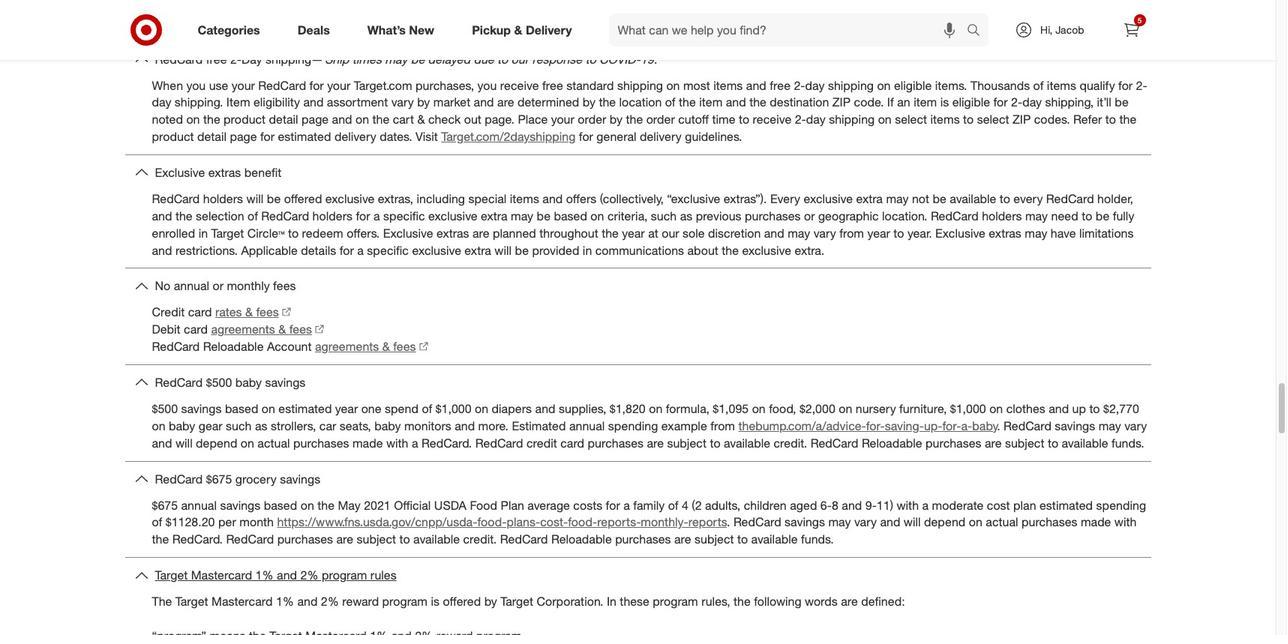 Task type: vqa. For each thing, say whether or not it's contained in the screenshot.
Bone
no



Task type: locate. For each thing, give the bounding box(es) containing it.
our down pickup & delivery
[[511, 51, 529, 66]]

spending inside $500 savings based on estimated year one spend of $1,000 on diapers and supplies, $1,820 on formula, $1,095 on food, $2,000 on nursery furniture, $1,000 on clothes and up to $2,770 on baby gear such as strollers, car seats, baby monitors and more. estimated annual spending example from
[[608, 418, 658, 433]]

based up month at the left of the page
[[264, 498, 297, 513]]

2 delivery from the left
[[640, 129, 682, 144]]

on inside $675 annual savings based on the may 2021 official usda food plan average costs for a family of 4 (2 adults, children aged 6-8 and 9-11) with a moderate cost plan estimated spending of $1128.20 per month
[[301, 498, 314, 513]]

spending
[[608, 418, 658, 433], [1096, 498, 1146, 513]]

clothes
[[1006, 401, 1045, 416]]

0 vertical spatial .
[[997, 418, 1000, 433]]

1 vertical spatial our
[[662, 226, 679, 241]]

thebump.com/a/advice-
[[738, 418, 866, 433]]

credit card
[[152, 305, 212, 320]]

funds. inside . redcard savings may vary and will depend on actual purchases made with a redcard. redcard credit card purchases are subject to available credit. redcard reloadable purchases are subject to available funds.
[[1112, 436, 1144, 451]]

a
[[374, 208, 380, 223], [357, 243, 364, 258], [412, 436, 418, 451], [623, 498, 630, 513], [922, 498, 929, 513]]

in down throughout at left top
[[583, 243, 592, 258]]

savings up gear
[[181, 401, 222, 416]]

1 vertical spatial agreements & fees
[[315, 339, 416, 354]]

1 vertical spatial card
[[184, 322, 208, 337]]

1 you from the left
[[186, 78, 206, 93]]

1 $1,000 from the left
[[436, 401, 472, 416]]

food- down food
[[477, 515, 507, 530]]

1 vertical spatial zip
[[1013, 112, 1031, 127]]

2 vertical spatial reloadable
[[551, 532, 612, 547]]

1 horizontal spatial order
[[646, 112, 675, 127]]

based inside $500 savings based on estimated year one spend of $1,000 on diapers and supplies, $1,820 on formula, $1,095 on food, $2,000 on nursery furniture, $1,000 on clothes and up to $2,770 on baby gear such as strollers, car seats, baby monitors and more. estimated annual spending example from
[[225, 401, 258, 416]]

vary inside when you use your redcard for your target.com purchases, you receive free standard shipping on most items and free 2-day shipping on eligible items. thousands of items qualify for 2- day shipping. item eligibility and assortment vary by market and are determined by the location of the item and the destination zip code. if an item is eligible for 2-day shipping, it'll be noted on the product detail page and on the cart & check out page. place your order by the order cutoff time to receive 2-day shipping on select items to select zip codes. refer to the product detail page for estimated delivery dates. visit
[[391, 95, 414, 110]]

free up "use"
[[206, 51, 227, 66]]

card inside . redcard savings may vary and will depend on actual purchases made with a redcard. redcard credit card purchases are subject to available credit. redcard reloadable purchases are subject to available funds.
[[560, 436, 584, 451]]

are down monthly-
[[674, 532, 691, 547]]

plan
[[501, 498, 524, 513]]

order up target.com/2dayshipping for general delivery guidelines. on the top
[[578, 112, 606, 127]]

on left most
[[666, 78, 680, 93]]

"exclusive
[[667, 191, 720, 206]]

made for such
[[352, 436, 383, 451]]

1 horizontal spatial depend
[[924, 515, 966, 530]]

purchases down $1,820
[[588, 436, 644, 451]]

credit. down https://www.fns.usda.gov/cnpp/usda-food-plans-cost-food-reports-monthly-reports "link"
[[463, 532, 497, 547]]

on up grocery
[[241, 436, 254, 451]]

1 horizontal spatial is
[[940, 95, 949, 110]]

depend inside . redcard savings may vary and will depend on actual purchases made with a redcard. redcard credit card purchases are subject to available credit. redcard reloadable purchases are subject to available funds.
[[196, 436, 237, 451]]

holders up redeem
[[312, 208, 353, 223]]

based inside $675 annual savings based on the may 2021 official usda food plan average costs for a family of 4 (2 adults, children aged 6-8 and 9-11) with a moderate cost plan estimated spending of $1128.20 per month
[[264, 498, 297, 513]]

2 vertical spatial estimated
[[1040, 498, 1093, 513]]

$1,095
[[713, 401, 749, 416]]

purchases inside redcard holders will be offered exclusive extras, including special items and offers (collectively, "exclusive extras"). every exclusive extra may not be available to every redcard holder, and the selection of redcard holders for a specific exclusive extra may be based on criteria, such as previous purchases or geographic location. redcard holders may need to be fully enrolled in target circle™ to redeem offers. exclusive extras are planned throughout the year at our sole discretion and may vary from year to year. exclusive extras may have limitations and restrictions. applicable details for a specific exclusive extra will be provided in communications about the exclusive extra.
[[745, 208, 801, 223]]

for- down nursery at bottom
[[866, 418, 885, 433]]

actual inside . redcard savings may vary and will depend on actual purchases made with the redcard. redcard purchases are subject to available credit. redcard reloadable purchases are subject to available funds.
[[986, 515, 1018, 530]]

day up the destination at the right of page
[[805, 78, 825, 93]]

pickup & delivery link
[[459, 14, 591, 47]]

$675
[[206, 471, 232, 486], [152, 498, 178, 513]]

item up time
[[699, 95, 723, 110]]

0 horizontal spatial depend
[[196, 436, 237, 451]]

delivery down assortment
[[334, 129, 376, 144]]

1 horizontal spatial $675
[[206, 471, 232, 486]]

exclusive inside dropdown button
[[155, 165, 205, 180]]

the down $1128.20
[[152, 532, 169, 547]]

annual inside dropdown button
[[174, 279, 209, 294]]

for inside $675 annual savings based on the may 2021 official usda food plan average costs for a family of 4 (2 adults, children aged 6-8 and 9-11) with a moderate cost plan estimated spending of $1128.20 per month
[[606, 498, 620, 513]]

6-
[[820, 498, 832, 513]]

from inside $500 savings based on estimated year one spend of $1,000 on diapers and supplies, $1,820 on formula, $1,095 on food, $2,000 on nursery furniture, $1,000 on clothes and up to $2,770 on baby gear such as strollers, car seats, baby monitors and more. estimated annual spending example from
[[710, 418, 735, 433]]

specific down offers. at the top of the page
[[367, 243, 409, 258]]

free up determined
[[542, 78, 563, 93]]

page down assortment
[[302, 112, 329, 127]]

savings inside dropdown button
[[280, 471, 320, 486]]

vary inside . redcard savings may vary and will depend on actual purchases made with the redcard. redcard purchases are subject to available credit. redcard reloadable purchases are subject to available funds.
[[854, 515, 877, 530]]

from inside redcard holders will be offered exclusive extras, including special items and offers (collectively, "exclusive extras"). every exclusive extra may not be available to every redcard holder, and the selection of redcard holders for a specific exclusive extra may be based on criteria, such as previous purchases or geographic location. redcard holders may need to be fully enrolled in target circle™ to redeem offers. exclusive extras are planned throughout the year at our sole discretion and may vary from year to year. exclusive extras may have limitations and restrictions. applicable details for a specific exclusive extra will be provided in communications about the exclusive extra.
[[839, 226, 864, 241]]

1 vertical spatial based
[[225, 401, 258, 416]]

redcard. for a
[[422, 436, 472, 451]]

target mastercard 1% and 2% program rules button
[[125, 558, 1151, 593]]

the
[[599, 95, 616, 110], [679, 95, 696, 110], [749, 95, 767, 110], [203, 112, 220, 127], [372, 112, 389, 127], [626, 112, 643, 127], [1119, 112, 1137, 127], [175, 208, 193, 223], [602, 226, 619, 241], [722, 243, 739, 258], [317, 498, 335, 513], [152, 532, 169, 547], [734, 594, 751, 609]]

on down if
[[878, 112, 892, 127]]

reloadable down cost-
[[551, 532, 612, 547]]

0 horizontal spatial program
[[322, 568, 367, 583]]

actual for gear
[[258, 436, 290, 451]]

location.
[[882, 208, 927, 223]]

2- down categories link
[[230, 51, 242, 66]]

year.
[[908, 226, 932, 241]]

0 horizontal spatial $500
[[152, 401, 178, 416]]

eligible
[[894, 78, 932, 93], [952, 95, 990, 110]]

estimated down eligibility at the top left of page
[[278, 129, 331, 144]]

1 delivery from the left
[[334, 129, 376, 144]]

not
[[912, 191, 929, 206]]

0 horizontal spatial funds.
[[801, 532, 834, 547]]

or up the extra.
[[804, 208, 815, 223]]

product down noted
[[152, 129, 194, 144]]

annual inside $675 annual savings based on the may 2021 official usda food plan average costs for a family of 4 (2 adults, children aged 6-8 and 9-11) with a moderate cost plan estimated spending of $1128.20 per month
[[181, 498, 217, 513]]

0 horizontal spatial holders
[[203, 191, 243, 206]]

the up cutoff
[[679, 95, 696, 110]]

shipping
[[266, 51, 311, 66], [617, 78, 663, 93], [828, 78, 874, 93], [829, 112, 875, 127]]

agreements & fees for redcard reloadable account
[[315, 339, 416, 354]]

estimated right plan
[[1040, 498, 1093, 513]]

1 horizontal spatial based
[[264, 498, 297, 513]]

0 horizontal spatial as
[[255, 418, 267, 433]]

1 vertical spatial $500
[[152, 401, 178, 416]]

agreements
[[211, 322, 275, 337], [315, 339, 379, 354]]

0 vertical spatial based
[[554, 208, 587, 223]]

0 horizontal spatial actual
[[258, 436, 290, 451]]

may down 8
[[828, 515, 851, 530]]

monitors
[[404, 418, 451, 433]]

saving-
[[885, 418, 924, 433]]

food- down costs
[[568, 515, 597, 530]]

vary down '$2,770'
[[1125, 418, 1147, 433]]

0 horizontal spatial for-
[[866, 418, 885, 433]]

0 horizontal spatial delivery
[[334, 129, 376, 144]]

items up planned
[[510, 191, 539, 206]]

offers.
[[347, 226, 380, 241]]

annual for on
[[181, 498, 217, 513]]

savings inside . redcard savings may vary and will depend on actual purchases made with a redcard. redcard credit card purchases are subject to available credit. redcard reloadable purchases are subject to available funds.
[[1055, 418, 1095, 433]]

exclusive right year.
[[935, 226, 986, 241]]

$675 inside redcard $675 grocery savings dropdown button
[[206, 471, 232, 486]]

savings up per
[[220, 498, 261, 513]]

1 vertical spatial depend
[[924, 515, 966, 530]]

0 horizontal spatial detail
[[197, 129, 227, 144]]

0 vertical spatial agreements
[[211, 322, 275, 337]]

0 horizontal spatial you
[[186, 78, 206, 93]]

your up item
[[232, 78, 255, 93]]

program
[[322, 568, 367, 583], [382, 594, 428, 609], [653, 594, 698, 609]]

agreements down rates & fees
[[211, 322, 275, 337]]

a inside . redcard savings may vary and will depend on actual purchases made with a redcard. redcard credit card purchases are subject to available credit. redcard reloadable purchases are subject to available funds.
[[412, 436, 418, 451]]

assortment
[[327, 95, 388, 110]]

. for thebump.com/a/advice-for-saving-up-for-a-baby
[[997, 418, 1000, 433]]

for
[[309, 78, 324, 93], [1118, 78, 1133, 93], [994, 95, 1008, 110], [260, 129, 275, 144], [579, 129, 593, 144], [356, 208, 370, 223], [340, 243, 354, 258], [606, 498, 620, 513]]

free up the destination at the right of page
[[770, 78, 791, 93]]

0 vertical spatial actual
[[258, 436, 290, 451]]

1 vertical spatial from
[[710, 418, 735, 433]]

as inside $500 savings based on estimated year one spend of $1,000 on diapers and supplies, $1,820 on formula, $1,095 on food, $2,000 on nursery furniture, $1,000 on clothes and up to $2,770 on baby gear such as strollers, car seats, baby monitors and more. estimated annual spending example from
[[255, 418, 267, 433]]

1 vertical spatial agreements
[[315, 339, 379, 354]]

annual up $1128.20
[[181, 498, 217, 513]]

when
[[152, 78, 183, 93]]

$500 down the redcard reloadable account
[[206, 375, 232, 390]]

vary inside redcard holders will be offered exclusive extras, including special items and offers (collectively, "exclusive extras"). every exclusive extra may not be available to every redcard holder, and the selection of redcard holders for a specific exclusive extra may be based on criteria, such as previous purchases or geographic location. redcard holders may need to be fully enrolled in target circle™ to redeem offers. exclusive extras are planned throughout the year at our sole discretion and may vary from year to year. exclusive extras may have limitations and restrictions. applicable details for a specific exclusive extra will be provided in communications about the exclusive extra.
[[814, 226, 836, 241]]

may up planned
[[511, 208, 533, 223]]

selection
[[196, 208, 244, 223]]

to inside $500 savings based on estimated year one spend of $1,000 on diapers and supplies, $1,820 on formula, $1,095 on food, $2,000 on nursery furniture, $1,000 on clothes and up to $2,770 on baby gear such as strollers, car seats, baby monitors and more. estimated annual spending example from
[[1089, 401, 1100, 416]]

redcard. inside . redcard savings may vary and will depend on actual purchases made with the redcard. redcard purchases are subject to available credit. redcard reloadable purchases are subject to available funds.
[[172, 532, 223, 547]]

vary inside . redcard savings may vary and will depend on actual purchases made with a redcard. redcard credit card purchases are subject to available credit. redcard reloadable purchases are subject to available funds.
[[1125, 418, 1147, 433]]

exclusive down noted
[[155, 165, 205, 180]]

and
[[746, 78, 766, 93], [303, 95, 324, 110], [474, 95, 494, 110], [726, 95, 746, 110], [332, 112, 352, 127], [543, 191, 563, 206], [152, 208, 172, 223], [764, 226, 784, 241], [152, 243, 172, 258], [535, 401, 555, 416], [1049, 401, 1069, 416], [455, 418, 475, 433], [152, 436, 172, 451], [842, 498, 862, 513], [880, 515, 900, 530], [277, 568, 297, 583], [297, 594, 318, 609]]

on up if
[[877, 78, 891, 93]]

1 horizontal spatial such
[[651, 208, 677, 223]]

with inside . redcard savings may vary and will depend on actual purchases made with a redcard. redcard credit card purchases are subject to available credit. redcard reloadable purchases are subject to available funds.
[[386, 436, 408, 451]]

2 vertical spatial card
[[560, 436, 584, 451]]

2% left reward
[[321, 594, 339, 609]]

supplies,
[[559, 401, 606, 416]]

0 horizontal spatial spending
[[608, 418, 658, 433]]

1 horizontal spatial .
[[997, 418, 1000, 433]]

redcard. down monitors
[[422, 436, 472, 451]]

5 link
[[1115, 14, 1148, 47]]

exclusive
[[325, 191, 375, 206], [804, 191, 853, 206], [428, 208, 478, 223], [412, 243, 461, 258], [742, 243, 791, 258]]

purchases
[[745, 208, 801, 223], [293, 436, 349, 451], [588, 436, 644, 451], [926, 436, 981, 451], [1022, 515, 1077, 530], [277, 532, 333, 547], [615, 532, 671, 547]]

0 horizontal spatial $675
[[152, 498, 178, 513]]

0 horizontal spatial such
[[226, 418, 252, 433]]

when you use your redcard for your target.com purchases, you receive free standard shipping on most items and free 2-day shipping on eligible items. thousands of items qualify for 2- day shipping. item eligibility and assortment vary by market and are determined by the location of the item and the destination zip code. if an item is eligible for 2-day shipping, it'll be noted on the product detail page and on the cart & check out page. place your order by the order cutoff time to receive 2-day shipping on select items to select zip codes. refer to the product detail page for estimated delivery dates. visit
[[152, 78, 1147, 144]]

if
[[887, 95, 894, 110]]

1 vertical spatial 2%
[[321, 594, 339, 609]]

redcard inside dropdown button
[[155, 471, 203, 486]]

throughout
[[540, 226, 598, 241]]

items down items.
[[930, 112, 960, 127]]

1 vertical spatial offered
[[443, 594, 481, 609]]

with inside . redcard savings may vary and will depend on actual purchases made with the redcard. redcard purchases are subject to available credit. redcard reloadable purchases are subject to available funds.
[[1115, 515, 1137, 530]]

search
[[960, 24, 996, 39]]

may right the times
[[385, 51, 408, 66]]

2021
[[364, 498, 391, 513]]

communications
[[595, 243, 684, 258]]

2 horizontal spatial holders
[[982, 208, 1022, 223]]

0 vertical spatial or
[[804, 208, 815, 223]]

year down 'criteria,'
[[622, 226, 645, 241]]

be inside when you use your redcard for your target.com purchases, you receive free standard shipping on most items and free 2-day shipping on eligible items. thousands of items qualify for 2- day shipping. item eligibility and assortment vary by market and are determined by the location of the item and the destination zip code. if an item is eligible for 2-day shipping, it'll be noted on the product detail page and on the cart & check out page. place your order by the order cutoff time to receive 2-day shipping on select items to select zip codes. refer to the product detail page for estimated delivery dates. visit
[[1115, 95, 1129, 110]]

page
[[302, 112, 329, 127], [230, 129, 257, 144]]

0 vertical spatial in
[[199, 226, 208, 241]]

actual down strollers,
[[258, 436, 290, 451]]

you up the shipping.
[[186, 78, 206, 93]]

fees for redcard reloadable account
[[393, 339, 416, 354]]

0 horizontal spatial .
[[727, 515, 730, 530]]

food
[[470, 498, 497, 513]]

with inside $675 annual savings based on the may 2021 official usda food plan average costs for a family of 4 (2 adults, children aged 6-8 and 9-11) with a moderate cost plan estimated spending of $1128.20 per month
[[897, 498, 919, 513]]

savings inside $500 savings based on estimated year one spend of $1,000 on diapers and supplies, $1,820 on formula, $1,095 on food, $2,000 on nursery furniture, $1,000 on clothes and up to $2,770 on baby gear such as strollers, car seats, baby monitors and more. estimated annual spending example from
[[181, 401, 222, 416]]

product down item
[[224, 112, 266, 127]]

extras down every
[[989, 226, 1022, 241]]

your down determined
[[551, 112, 574, 127]]

ship
[[325, 51, 349, 66]]

the left may
[[317, 498, 335, 513]]

your up assortment
[[327, 78, 350, 93]]

purchases down the every
[[745, 208, 801, 223]]

to
[[497, 51, 508, 66], [585, 51, 596, 66], [739, 112, 749, 127], [963, 112, 974, 127], [1106, 112, 1116, 127], [1000, 191, 1010, 206], [1082, 208, 1092, 223], [288, 226, 299, 241], [894, 226, 904, 241], [1089, 401, 1100, 416], [710, 436, 721, 451], [1048, 436, 1058, 451], [399, 532, 410, 547], [737, 532, 748, 547]]

1 vertical spatial 1%
[[276, 594, 294, 609]]

0 vertical spatial spending
[[608, 418, 658, 433]]

2 food- from the left
[[568, 515, 597, 530]]

. for https://www.fns.usda.gov/cnpp/usda-food-plans-cost-food-reports-monthly-reports
[[727, 515, 730, 530]]

0 vertical spatial mastercard
[[191, 568, 252, 583]]

month
[[240, 515, 274, 530]]

1 horizontal spatial funds.
[[1112, 436, 1144, 451]]

funds. down '$2,770'
[[1112, 436, 1144, 451]]

1 horizontal spatial in
[[583, 243, 592, 258]]

mastercard down target mastercard 1% and 2% program rules
[[212, 594, 273, 609]]

depend inside . redcard savings may vary and will depend on actual purchases made with the redcard. redcard purchases are subject to available credit. redcard reloadable purchases are subject to available funds.
[[924, 515, 966, 530]]

may inside . redcard savings may vary and will depend on actual purchases made with the redcard. redcard purchases are subject to available credit. redcard reloadable purchases are subject to available funds.
[[828, 515, 851, 530]]

redcard $500 baby savings button
[[125, 365, 1151, 400]]

offered inside redcard holders will be offered exclusive extras, including special items and offers (collectively, "exclusive extras"). every exclusive extra may not be available to every redcard holder, and the selection of redcard holders for a specific exclusive extra may be based on criteria, such as previous purchases or geographic location. redcard holders may need to be fully enrolled in target circle™ to redeem offers. exclusive extras are planned throughout the year at our sole discretion and may vary from year to year. exclusive extras may have limitations and restrictions. applicable details for a specific exclusive extra will be provided in communications about the exclusive extra.
[[284, 191, 322, 206]]

funds.
[[1112, 436, 1144, 451], [801, 532, 834, 547]]

based up throughout at left top
[[554, 208, 587, 223]]

circle™
[[247, 226, 285, 241]]

on inside . redcard savings may vary and will depend on actual purchases made with the redcard. redcard purchases are subject to available credit. redcard reloadable purchases are subject to available funds.
[[969, 515, 983, 530]]

redcard. inside . redcard savings may vary and will depend on actual purchases made with a redcard. redcard credit card purchases are subject to available credit. redcard reloadable purchases are subject to available funds.
[[422, 436, 472, 451]]

0 vertical spatial annual
[[174, 279, 209, 294]]

1 vertical spatial annual
[[569, 418, 605, 433]]

food-
[[477, 515, 507, 530], [568, 515, 597, 530]]

zip left code.
[[832, 95, 851, 110]]

0 vertical spatial estimated
[[278, 129, 331, 144]]

0 horizontal spatial receive
[[500, 78, 539, 93]]

0 vertical spatial $500
[[206, 375, 232, 390]]

extras
[[208, 165, 241, 180], [437, 226, 469, 241], [989, 226, 1022, 241]]

reloadable
[[203, 339, 264, 354], [862, 436, 922, 451], [551, 532, 612, 547]]

official
[[394, 498, 431, 513]]

0 horizontal spatial made
[[352, 436, 383, 451]]

extras,
[[378, 191, 413, 206]]

1 vertical spatial actual
[[986, 515, 1018, 530]]

thebump.com/a/advice-for-saving-up-for-a-baby
[[738, 418, 997, 433]]

1 vertical spatial .
[[727, 515, 730, 530]]

estimated inside when you use your redcard for your target.com purchases, you receive free standard shipping on most items and free 2-day shipping on eligible items. thousands of items qualify for 2- day shipping. item eligibility and assortment vary by market and are determined by the location of the item and the destination zip code. if an item is eligible for 2-day shipping, it'll be noted on the product detail page and on the cart & check out page. place your order by the order cutoff time to receive 2-day shipping on select items to select zip codes. refer to the product detail page for estimated delivery dates. visit
[[278, 129, 331, 144]]

target.com/2dayshipping link
[[441, 129, 576, 144]]

made inside . redcard savings may vary and will depend on actual purchases made with the redcard. redcard purchases are subject to available credit. redcard reloadable purchases are subject to available funds.
[[1081, 515, 1111, 530]]

1 vertical spatial funds.
[[801, 532, 834, 547]]

$500 inside $500 savings based on estimated year one spend of $1,000 on diapers and supplies, $1,820 on formula, $1,095 on food, $2,000 on nursery furniture, $1,000 on clothes and up to $2,770 on baby gear such as strollers, car seats, baby monitors and more. estimated annual spending example from
[[152, 401, 178, 416]]

depend for on
[[196, 436, 237, 451]]

1 vertical spatial specific
[[367, 243, 409, 258]]

fees for credit card
[[256, 305, 279, 320]]

estimated inside $500 savings based on estimated year one spend of $1,000 on diapers and supplies, $1,820 on formula, $1,095 on food, $2,000 on nursery furniture, $1,000 on clothes and up to $2,770 on baby gear such as strollers, car seats, baby monitors and more. estimated annual spending example from
[[279, 401, 332, 416]]

1 horizontal spatial program
[[382, 594, 428, 609]]

reloadable down saving-
[[862, 436, 922, 451]]

0 vertical spatial extra
[[856, 191, 883, 206]]

& right cart
[[417, 112, 425, 127]]

credit
[[152, 305, 185, 320]]

2 vertical spatial annual
[[181, 498, 217, 513]]

new
[[409, 22, 434, 37]]

savings down up
[[1055, 418, 1095, 433]]

agreements & fees link for debit card
[[211, 321, 324, 338]]

on inside . redcard savings may vary and will depend on actual purchases made with a redcard. redcard credit card purchases are subject to available credit. redcard reloadable purchases are subject to available funds.
[[241, 436, 254, 451]]

. inside . redcard savings may vary and will depend on actual purchases made with the redcard. redcard purchases are subject to available credit. redcard reloadable purchases are subject to available funds.
[[727, 515, 730, 530]]

0 vertical spatial as
[[680, 208, 693, 223]]

target inside redcard holders will be offered exclusive extras, including special items and offers (collectively, "exclusive extras"). every exclusive extra may not be available to every redcard holder, and the selection of redcard holders for a specific exclusive extra may be based on criteria, such as previous purchases or geographic location. redcard holders may need to be fully enrolled in target circle™ to redeem offers. exclusive extras are planned throughout the year at our sole discretion and may vary from year to year. exclusive extras may have limitations and restrictions. applicable details for a specific exclusive extra will be provided in communications about the exclusive extra.
[[211, 226, 244, 241]]

purchases down plan
[[1022, 515, 1077, 530]]

such inside $500 savings based on estimated year one spend of $1,000 on diapers and supplies, $1,820 on formula, $1,095 on food, $2,000 on nursery furniture, $1,000 on clothes and up to $2,770 on baby gear such as strollers, car seats, baby monitors and more. estimated annual spending example from
[[226, 418, 252, 433]]

savings down account
[[265, 375, 306, 390]]

0 horizontal spatial 1%
[[255, 568, 274, 583]]

spend
[[385, 401, 419, 416]]

extras left benefit at left
[[208, 165, 241, 180]]

1 horizontal spatial detail
[[269, 112, 298, 127]]

thousands
[[971, 78, 1030, 93]]

rates & fees
[[215, 305, 279, 320]]

as inside redcard holders will be offered exclusive extras, including special items and offers (collectively, "exclusive extras"). every exclusive extra may not be available to every redcard holder, and the selection of redcard holders for a specific exclusive extra may be based on criteria, such as previous purchases or geographic location. redcard holders may need to be fully enrolled in target circle™ to redeem offers. exclusive extras are planned throughout the year at our sole discretion and may vary from year to year. exclusive extras may have limitations and restrictions. applicable details for a specific exclusive extra will be provided in communications about the exclusive extra.
[[680, 208, 693, 223]]

refer
[[1073, 112, 1102, 127]]

1 horizontal spatial from
[[839, 226, 864, 241]]

https://www.fns.usda.gov/cnpp/usda-food-plans-cost-food-reports-monthly-reports link
[[277, 515, 727, 530]]

purchases down car
[[293, 436, 349, 451]]

1 horizontal spatial agreements
[[315, 339, 379, 354]]

2 select from the left
[[977, 112, 1009, 127]]

2 item from the left
[[914, 95, 937, 110]]

baby down the redcard reloadable account
[[235, 375, 262, 390]]

1 food- from the left
[[477, 515, 507, 530]]

restrictions.
[[175, 243, 238, 258]]

2 order from the left
[[646, 112, 675, 127]]

target.com/2dayshipping for general delivery guidelines.
[[441, 129, 742, 144]]

with
[[386, 436, 408, 451], [897, 498, 919, 513], [1115, 515, 1137, 530]]

and inside . redcard savings may vary and will depend on actual purchases made with the redcard. redcard purchases are subject to available credit. redcard reloadable purchases are subject to available funds.
[[880, 515, 900, 530]]

per
[[218, 515, 236, 530]]

$675 inside $675 annual savings based on the may 2021 official usda food plan average costs for a family of 4 (2 adults, children aged 6-8 and 9-11) with a moderate cost plan estimated spending of $1128.20 per month
[[152, 498, 178, 513]]

most
[[683, 78, 710, 93]]

deals link
[[285, 14, 349, 47]]

0 vertical spatial $675
[[206, 471, 232, 486]]

such
[[651, 208, 677, 223], [226, 418, 252, 433]]

on inside redcard holders will be offered exclusive extras, including special items and offers (collectively, "exclusive extras"). every exclusive extra may not be available to every redcard holder, and the selection of redcard holders for a specific exclusive extra may be based on criteria, such as previous purchases or geographic location. redcard holders may need to be fully enrolled in target circle™ to redeem offers. exclusive extras are planned throughout the year at our sole discretion and may vary from year to year. exclusive extras may have limitations and restrictions. applicable details for a specific exclusive extra will be provided in communications about the exclusive extra.
[[591, 208, 604, 223]]

savings inside . redcard savings may vary and will depend on actual purchases made with the redcard. redcard purchases are subject to available credit. redcard reloadable purchases are subject to available funds.
[[785, 515, 825, 530]]

agreements & fees for debit card
[[211, 322, 312, 337]]

are inside redcard holders will be offered exclusive extras, including special items and offers (collectively, "exclusive extras"). every exclusive extra may not be available to every redcard holder, and the selection of redcard holders for a specific exclusive extra may be based on criteria, such as previous purchases or geographic location. redcard holders may need to be fully enrolled in target circle™ to redeem offers. exclusive extras are planned throughout the year at our sole discretion and may vary from year to year. exclusive extras may have limitations and restrictions. applicable details for a specific exclusive extra will be provided in communications about the exclusive extra.
[[473, 226, 489, 241]]

made inside . redcard savings may vary and will depend on actual purchases made with a redcard. redcard credit card purchases are subject to available credit. redcard reloadable purchases are subject to available funds.
[[352, 436, 383, 451]]

mastercard down per
[[191, 568, 252, 583]]

0 vertical spatial detail
[[269, 112, 298, 127]]

select down the thousands
[[977, 112, 1009, 127]]

as left strollers,
[[255, 418, 267, 433]]

rules,
[[701, 594, 730, 609]]

2 vertical spatial with
[[1115, 515, 1137, 530]]

& up the spend
[[382, 339, 390, 354]]

depend for cost
[[924, 515, 966, 530]]

0 vertical spatial from
[[839, 226, 864, 241]]

0 horizontal spatial offered
[[284, 191, 322, 206]]

. inside . redcard savings may vary and will depend on actual purchases made with a redcard. redcard credit card purchases are subject to available credit. redcard reloadable purchases are subject to available funds.
[[997, 418, 1000, 433]]

estimated inside $675 annual savings based on the may 2021 official usda food plan average costs for a family of 4 (2 adults, children aged 6-8 and 9-11) with a moderate cost plan estimated spending of $1128.20 per month
[[1040, 498, 1093, 513]]

1 vertical spatial estimated
[[279, 401, 332, 416]]

1 horizontal spatial our
[[662, 226, 679, 241]]

1 vertical spatial redcard.
[[172, 532, 223, 547]]

What can we help you find? suggestions appear below search field
[[609, 14, 971, 47]]

fees for debit card
[[289, 322, 312, 337]]

up
[[1072, 401, 1086, 416]]

and inside . redcard savings may vary and will depend on actual purchases made with a redcard. redcard credit card purchases are subject to available credit. redcard reloadable purchases are subject to available funds.
[[152, 436, 172, 451]]

2 $1,000 from the left
[[950, 401, 986, 416]]

8
[[832, 498, 839, 513]]

card down credit card
[[184, 322, 208, 337]]

be right not
[[933, 191, 947, 206]]

credit. down thebump.com/a/advice-
[[774, 436, 807, 451]]

applicable
[[241, 243, 298, 258]]

https://www.fns.usda.gov/cnpp/usda-food-plans-cost-food-reports-monthly-reports
[[277, 515, 727, 530]]

target mastercard 1% and 2% program rules
[[155, 568, 397, 583]]

of inside $500 savings based on estimated year one spend of $1,000 on diapers and supplies, $1,820 on formula, $1,095 on food, $2,000 on nursery furniture, $1,000 on clothes and up to $2,770 on baby gear such as strollers, car seats, baby monitors and more. estimated annual spending example from
[[422, 401, 432, 416]]

are inside when you use your redcard for your target.com purchases, you receive free standard shipping on most items and free 2-day shipping on eligible items. thousands of items qualify for 2- day shipping. item eligibility and assortment vary by market and are determined by the location of the item and the destination zip code. if an item is eligible for 2-day shipping, it'll be noted on the product detail page and on the cart & check out page. place your order by the order cutoff time to receive 2-day shipping on select items to select zip codes. refer to the product detail page for estimated delivery dates. visit
[[497, 95, 514, 110]]

car
[[319, 418, 336, 433]]

depend down gear
[[196, 436, 237, 451]]

0 vertical spatial receive
[[500, 78, 539, 93]]

times
[[352, 51, 382, 66]]

monthly-
[[641, 515, 688, 530]]

0 vertical spatial agreements & fees
[[211, 322, 312, 337]]

0 horizontal spatial food-
[[477, 515, 507, 530]]

a down monitors
[[412, 436, 418, 451]]

2 for- from the left
[[942, 418, 961, 433]]

1 vertical spatial product
[[152, 129, 194, 144]]

thebump.com/a/advice-for-saving-up-for-a-baby link
[[738, 418, 997, 433]]

1 horizontal spatial or
[[804, 208, 815, 223]]

1 horizontal spatial spending
[[1096, 498, 1146, 513]]

1 vertical spatial or
[[213, 279, 224, 294]]

0 horizontal spatial extras
[[208, 165, 241, 180]]

1 horizontal spatial your
[[327, 78, 350, 93]]

cart
[[393, 112, 414, 127]]

savings down aged
[[785, 515, 825, 530]]

at
[[648, 226, 658, 241]]

1 vertical spatial spending
[[1096, 498, 1146, 513]]

0 horizontal spatial 2%
[[300, 568, 318, 583]]

the left the destination at the right of page
[[749, 95, 767, 110]]

be up limitations
[[1096, 208, 1110, 223]]

detail up the exclusive extras benefit
[[197, 129, 227, 144]]

estimated
[[512, 418, 566, 433]]

mastercard inside dropdown button
[[191, 568, 252, 583]]

reward
[[342, 594, 379, 609]]

0 horizontal spatial or
[[213, 279, 224, 294]]

as
[[680, 208, 693, 223], [255, 418, 267, 433]]

average
[[528, 498, 570, 513]]

actual inside . redcard savings may vary and will depend on actual purchases made with a redcard. redcard credit card purchases are subject to available credit. redcard reloadable purchases are subject to available funds.
[[258, 436, 290, 451]]

1 vertical spatial receive
[[753, 112, 792, 127]]

$500 savings based on estimated year one spend of $1,000 on diapers and supplies, $1,820 on formula, $1,095 on food, $2,000 on nursery furniture, $1,000 on clothes and up to $2,770 on baby gear such as strollers, car seats, baby monitors and more. estimated annual spending example from
[[152, 401, 1139, 433]]



Task type: describe. For each thing, give the bounding box(es) containing it.
and inside $675 annual savings based on the may 2021 official usda food plan average costs for a family of 4 (2 adults, children aged 6-8 and 9-11) with a moderate cost plan estimated spending of $1128.20 per month
[[842, 498, 862, 513]]

& inside when you use your redcard for your target.com purchases, you receive free standard shipping on most items and free 2-day shipping on eligible items. thousands of items qualify for 2- day shipping. item eligibility and assortment vary by market and are determined by the location of the item and the destination zip code. if an item is eligible for 2-day shipping, it'll be noted on the product detail page and on the cart & check out page. place your order by the order cutoff time to receive 2-day shipping on select items to select zip codes. refer to the product detail page for estimated delivery dates. visit
[[417, 112, 425, 127]]

every
[[770, 191, 800, 206]]

. redcard savings may vary and will depend on actual purchases made with the redcard. redcard purchases are subject to available credit. redcard reloadable purchases are subject to available funds.
[[152, 515, 1137, 547]]

1 horizontal spatial year
[[622, 226, 645, 241]]

criteria,
[[607, 208, 648, 223]]

1 horizontal spatial 2%
[[321, 594, 339, 609]]

1 horizontal spatial extras
[[437, 226, 469, 241]]

aged
[[790, 498, 817, 513]]

for right qualify
[[1118, 78, 1133, 93]]

day up noted
[[152, 95, 171, 110]]

purchases down $675 annual savings based on the may 2021 official usda food plan average costs for a family of 4 (2 adults, children aged 6-8 and 9-11) with a moderate cost plan estimated spending of $1128.20 per month
[[615, 532, 671, 547]]

2 horizontal spatial program
[[653, 594, 698, 609]]

plans-
[[507, 515, 540, 530]]

1% inside dropdown button
[[255, 568, 274, 583]]

for down the thousands
[[994, 95, 1008, 110]]

rules
[[370, 568, 397, 583]]

1 horizontal spatial exclusive
[[383, 226, 433, 241]]

geographic
[[818, 208, 879, 223]]

the down standard
[[599, 95, 616, 110]]

1 horizontal spatial offered
[[443, 594, 481, 609]]

the down location
[[626, 112, 643, 127]]

—
[[311, 51, 321, 66]]

about
[[687, 243, 718, 258]]

card for credit card
[[188, 305, 212, 320]]

be up throughout at left top
[[537, 208, 551, 223]]

up-
[[924, 418, 942, 433]]

general
[[597, 129, 636, 144]]

2 horizontal spatial exclusive
[[935, 226, 986, 241]]

may
[[338, 498, 361, 513]]

0 horizontal spatial product
[[152, 129, 194, 144]]

following
[[754, 594, 802, 609]]

with for estimated
[[1115, 515, 1137, 530]]

2- up the destination at the right of page
[[794, 78, 805, 93]]

of left $1128.20
[[152, 515, 162, 530]]

the inside . redcard savings may vary and will depend on actual purchases made with the redcard. redcard purchases are subject to available credit. redcard reloadable purchases are subject to available funds.
[[152, 532, 169, 547]]

on left food,
[[752, 401, 766, 416]]

a down offers. at the top of the page
[[357, 243, 364, 258]]

purchases up target mastercard 1% and 2% program rules
[[277, 532, 333, 547]]

5
[[1138, 16, 1142, 25]]

0 horizontal spatial page
[[230, 129, 257, 144]]

credit. inside . redcard savings may vary and will depend on actual purchases made with a redcard. redcard credit card purchases are subject to available credit. redcard reloadable purchases are subject to available funds.
[[774, 436, 807, 451]]

visit
[[416, 129, 438, 144]]

1 select from the left
[[895, 112, 927, 127]]

eligibility
[[254, 95, 300, 110]]

the left cart
[[372, 112, 389, 127]]

a-
[[961, 418, 972, 433]]

1 horizontal spatial zip
[[1013, 112, 1031, 127]]

debit
[[152, 322, 181, 337]]

2- right qualify
[[1136, 78, 1147, 93]]

2% inside dropdown button
[[300, 568, 318, 583]]

of up codes.
[[1033, 78, 1044, 93]]

may up the extra.
[[788, 226, 810, 241]]

target.com/2dayshipping
[[441, 129, 576, 144]]

covid-
[[599, 51, 640, 66]]

standard
[[566, 78, 614, 93]]

a up offers. at the top of the page
[[374, 208, 380, 223]]

moderate
[[932, 498, 984, 513]]

with for gear
[[386, 436, 408, 451]]

savings inside $675 annual savings based on the may 2021 official usda food plan average costs for a family of 4 (2 adults, children aged 6-8 and 9-11) with a moderate cost plan estimated spending of $1128.20 per month
[[220, 498, 261, 513]]

day
[[242, 51, 262, 66]]

based inside redcard holders will be offered exclusive extras, including special items and offers (collectively, "exclusive extras"). every exclusive extra may not be available to every redcard holder, and the selection of redcard holders for a specific exclusive extra may be based on criteria, such as previous purchases or geographic location. redcard holders may need to be fully enrolled in target circle™ to redeem offers. exclusive extras are planned throughout the year at our sole discretion and may vary from year to year. exclusive extras may have limitations and restrictions. applicable details for a specific exclusive extra will be provided in communications about the exclusive extra.
[[554, 208, 587, 223]]

the target mastercard 1% and 2% reward program is offered by target corporation. in these program rules, the following words are defined:
[[152, 594, 905, 609]]

19.
[[640, 51, 657, 66]]

for down eligibility at the top left of page
[[260, 129, 275, 144]]

savings inside dropdown button
[[265, 375, 306, 390]]

for left general
[[579, 129, 593, 144]]

on up . redcard savings may vary and will depend on actual purchases made with a redcard. redcard credit card purchases are subject to available credit. redcard reloadable purchases are subject to available funds.
[[649, 401, 663, 416]]

redcard holders will be offered exclusive extras, including special items and offers (collectively, "exclusive extras"). every exclusive extra may not be available to every redcard holder, and the selection of redcard holders for a specific exclusive extra may be based on criteria, such as previous purchases or geographic location. redcard holders may need to be fully enrolled in target circle™ to redeem offers. exclusive extras are planned throughout the year at our sole discretion and may vary from year to year. exclusive extras may have limitations and restrictions. applicable details for a specific exclusive extra will be provided in communications about the exclusive extra.
[[152, 191, 1134, 258]]

1 horizontal spatial product
[[224, 112, 266, 127]]

card for debit card
[[184, 322, 208, 337]]

no annual or monthly fees
[[155, 279, 296, 294]]

baby left gear
[[169, 418, 195, 433]]

day down the destination at the right of page
[[806, 112, 826, 127]]

be down 'new'
[[411, 51, 425, 66]]

our inside redcard holders will be offered exclusive extras, including special items and offers (collectively, "exclusive extras"). every exclusive extra may not be available to every redcard holder, and the selection of redcard holders for a specific exclusive extra may be based on criteria, such as previous purchases or geographic location. redcard holders may need to be fully enrolled in target circle™ to redeem offers. exclusive extras are planned throughout the year at our sole discretion and may vary from year to year. exclusive extras may have limitations and restrictions. applicable details for a specific exclusive extra will be provided in communications about the exclusive extra.
[[662, 226, 679, 241]]

shipping.
[[175, 95, 223, 110]]

annual inside $500 savings based on estimated year one spend of $1,000 on diapers and supplies, $1,820 on formula, $1,095 on food, $2,000 on nursery furniture, $1,000 on clothes and up to $2,770 on baby gear such as strollers, car seats, baby monitors and more. estimated annual spending example from
[[569, 418, 605, 433]]

may inside . redcard savings may vary and will depend on actual purchases made with a redcard. redcard credit card purchases are subject to available credit. redcard reloadable purchases are subject to available funds.
[[1099, 418, 1121, 433]]

items.
[[935, 78, 967, 93]]

place
[[518, 112, 548, 127]]

check
[[428, 112, 461, 127]]

2 you from the left
[[478, 78, 497, 93]]

hi, jacob
[[1040, 23, 1084, 36]]

costs
[[573, 498, 602, 513]]

program inside dropdown button
[[322, 568, 367, 583]]

of right location
[[665, 95, 676, 110]]

and inside dropdown button
[[277, 568, 297, 583]]

out
[[464, 112, 481, 127]]

seats,
[[340, 418, 371, 433]]

0 horizontal spatial your
[[232, 78, 255, 93]]

nursery
[[856, 401, 896, 416]]

baby down the spend
[[374, 418, 401, 433]]

the inside $675 annual savings based on the may 2021 official usda food plan average costs for a family of 4 (2 adults, children aged 6-8 and 9-11) with a moderate cost plan estimated spending of $1128.20 per month
[[317, 498, 335, 513]]

2 vertical spatial extra
[[465, 243, 491, 258]]

may down every
[[1025, 208, 1048, 223]]

items inside redcard holders will be offered exclusive extras, including special items and offers (collectively, "exclusive extras"). every exclusive extra may not be available to every redcard holder, and the selection of redcard holders for a specific exclusive extra may be based on criteria, such as previous purchases or geographic location. redcard holders may need to be fully enrolled in target circle™ to redeem offers. exclusive extras are planned throughout the year at our sole discretion and may vary from year to year. exclusive extras may have limitations and restrictions. applicable details for a specific exclusive extra will be provided in communications about the exclusive extra.
[[510, 191, 539, 206]]

redeem
[[302, 226, 343, 241]]

corporation.
[[537, 594, 603, 609]]

4
[[682, 498, 689, 513]]

actual for estimated
[[986, 515, 1018, 530]]

market
[[433, 95, 470, 110]]

are up cost
[[985, 436, 1002, 451]]

shipping down code.
[[829, 112, 875, 127]]

baby inside dropdown button
[[235, 375, 262, 390]]

0 vertical spatial zip
[[832, 95, 851, 110]]

shipping up code.
[[828, 78, 874, 93]]

$2,000
[[800, 401, 835, 416]]

the down 'criteria,'
[[602, 226, 619, 241]]

delivery inside when you use your redcard for your target.com purchases, you receive free standard shipping on most items and free 2-day shipping on eligible items. thousands of items qualify for 2- day shipping. item eligibility and assortment vary by market and are determined by the location of the item and the destination zip code. if an item is eligible for 2-day shipping, it'll be noted on the product detail page and on the cart & check out page. place your order by the order cutoff time to receive 2-day shipping on select items to select zip codes. refer to the product detail page for estimated delivery dates. visit
[[334, 129, 376, 144]]

1 horizontal spatial 1%
[[276, 594, 294, 609]]

https://www.fns.usda.gov/cnpp/usda-
[[277, 515, 477, 530]]

target.com
[[354, 78, 412, 93]]

for down —
[[309, 78, 324, 93]]

on up more.
[[475, 401, 488, 416]]

available down usda
[[413, 532, 460, 547]]

categories
[[198, 22, 260, 37]]

on up thebump.com/a/advice-for-saving-up-for-a-baby 'link'
[[839, 401, 852, 416]]

redcard free 2-day shipping — ship times may be delayed due to our response to covid-19.
[[155, 51, 657, 66]]

agreements for redcard reloadable account
[[315, 339, 379, 354]]

2 horizontal spatial your
[[551, 112, 574, 127]]

0 horizontal spatial in
[[199, 226, 208, 241]]

planned
[[493, 226, 536, 241]]

defined:
[[861, 594, 905, 609]]

the right refer
[[1119, 112, 1137, 127]]

may left have
[[1025, 226, 1047, 241]]

baby right up-
[[972, 418, 997, 433]]

0 vertical spatial page
[[302, 112, 329, 127]]

every
[[1014, 191, 1043, 206]]

1 vertical spatial detail
[[197, 129, 227, 144]]

0 horizontal spatial free
[[206, 51, 227, 66]]

available down $1,095
[[724, 436, 770, 451]]

deals
[[298, 22, 330, 37]]

annual for fees
[[174, 279, 209, 294]]

1 item from the left
[[699, 95, 723, 110]]

the right rules,
[[734, 594, 751, 609]]

formula,
[[666, 401, 709, 416]]

reloadable inside . redcard savings may vary and will depend on actual purchases made with the redcard. redcard purchases are subject to available credit. redcard reloadable purchases are subject to available funds.
[[551, 532, 612, 547]]

1 horizontal spatial holders
[[312, 208, 353, 223]]

of left 4
[[668, 498, 678, 513]]

such inside redcard holders will be offered exclusive extras, including special items and offers (collectively, "exclusive extras"). every exclusive extra may not be available to every redcard holder, and the selection of redcard holders for a specific exclusive extra may be based on criteria, such as previous purchases or geographic location. redcard holders may need to be fully enrolled in target circle™ to redeem offers. exclusive extras are planned throughout the year at our sole discretion and may vary from year to year. exclusive extras may have limitations and restrictions. applicable details for a specific exclusive extra will be provided in communications about the exclusive extra.
[[651, 208, 677, 223]]

extras inside dropdown button
[[208, 165, 241, 180]]

redcard inside dropdown button
[[155, 375, 203, 390]]

for down offers. at the top of the page
[[340, 243, 354, 258]]

including
[[417, 191, 465, 206]]

2- down the thousands
[[1011, 95, 1023, 110]]

of inside redcard holders will be offered exclusive extras, including special items and offers (collectively, "exclusive extras"). every exclusive extra may not be available to every redcard holder, and the selection of redcard holders for a specific exclusive extra may be based on criteria, such as previous purchases or geographic location. redcard holders may need to be fully enrolled in target circle™ to redeem offers. exclusive extras are planned throughout the year at our sole discretion and may vary from year to year. exclusive extras may have limitations and restrictions. applicable details for a specific exclusive extra will be provided in communications about the exclusive extra.
[[248, 208, 258, 223]]

redcard inside when you use your redcard for your target.com purchases, you receive free standard shipping on most items and free 2-day shipping on eligible items. thousands of items qualify for 2- day shipping. item eligibility and assortment vary by market and are determined by the location of the item and the destination zip code. if an item is eligible for 2-day shipping, it'll be noted on the product detail page and on the cart & check out page. place your order by the order cutoff time to receive 2-day shipping on select items to select zip codes. refer to the product detail page for estimated delivery dates. visit
[[258, 78, 306, 93]]

1 vertical spatial is
[[431, 594, 440, 609]]

diapers
[[492, 401, 532, 416]]

are down $500 savings based on estimated year one spend of $1,000 on diapers and supplies, $1,820 on formula, $1,095 on food, $2,000 on nursery furniture, $1,000 on clothes and up to $2,770 on baby gear such as strollers, car seats, baby monitors and more. estimated annual spending example from
[[647, 436, 664, 451]]

0 vertical spatial our
[[511, 51, 529, 66]]

time
[[712, 112, 735, 127]]

2 horizontal spatial free
[[770, 78, 791, 93]]

benefit
[[244, 165, 282, 180]]

qualify
[[1080, 78, 1115, 93]]

available inside redcard holders will be offered exclusive extras, including special items and offers (collectively, "exclusive extras"). every exclusive extra may not be available to every redcard holder, and the selection of redcard holders for a specific exclusive extra may be based on criteria, such as previous purchases or geographic location. redcard holders may need to be fully enrolled in target circle™ to redeem offers. exclusive extras are planned throughout the year at our sole discretion and may vary from year to year. exclusive extras may have limitations and restrictions. applicable details for a specific exclusive extra will be provided in communications about the exclusive extra.
[[950, 191, 996, 206]]

on down the shipping.
[[186, 112, 200, 127]]

subject down reports
[[695, 532, 734, 547]]

will inside . redcard savings may vary and will depend on actual purchases made with a redcard. redcard credit card purchases are subject to available credit. redcard reloadable purchases are subject to available funds.
[[175, 436, 193, 451]]

subject down https://www.fns.usda.gov/cnpp/usda-
[[357, 532, 396, 547]]

rates
[[215, 305, 242, 320]]

adults,
[[705, 498, 740, 513]]

fees inside dropdown button
[[273, 279, 296, 294]]

the down the shipping.
[[203, 112, 220, 127]]

shipping up location
[[617, 78, 663, 93]]

monthly
[[227, 279, 270, 294]]

credit
[[527, 436, 557, 451]]

agreements for debit card
[[211, 322, 275, 337]]

0 horizontal spatial eligible
[[894, 78, 932, 93]]

redcard $500 baby savings
[[155, 375, 306, 390]]

funds. inside . redcard savings may vary and will depend on actual purchases made with the redcard. redcard purchases are subject to available credit. redcard reloadable purchases are subject to available funds.
[[801, 532, 834, 547]]

holder,
[[1097, 191, 1133, 206]]

account
[[267, 339, 312, 354]]

11)
[[877, 498, 893, 513]]

2 horizontal spatial year
[[867, 226, 890, 241]]

subject down clothes
[[1005, 436, 1044, 451]]

& inside "link"
[[514, 22, 522, 37]]

redcard. for the
[[172, 532, 223, 547]]

be down planned
[[515, 243, 529, 258]]

fully
[[1113, 208, 1134, 223]]

exclusive extras benefit
[[155, 165, 282, 180]]

1 vertical spatial eligible
[[952, 95, 990, 110]]

response
[[532, 51, 582, 66]]

will inside . redcard savings may vary and will depend on actual purchases made with the redcard. redcard purchases are subject to available credit. redcard reloadable purchases are subject to available funds.
[[904, 515, 921, 530]]

or inside dropdown button
[[213, 279, 224, 294]]

day up codes.
[[1023, 95, 1042, 110]]

codes.
[[1034, 112, 1070, 127]]

1 for- from the left
[[866, 418, 885, 433]]

items right most
[[714, 78, 743, 93]]

credit. inside . redcard savings may vary and will depend on actual purchases made with the redcard. redcard purchases are subject to available credit. redcard reloadable purchases are subject to available funds.
[[463, 532, 497, 547]]

are down may
[[336, 532, 353, 547]]

1 vertical spatial in
[[583, 243, 592, 258]]

1 horizontal spatial receive
[[753, 112, 792, 127]]

1 vertical spatial extra
[[481, 208, 507, 223]]

on left clothes
[[989, 401, 1003, 416]]

pickup & delivery
[[472, 22, 572, 37]]

items up 'shipping,' on the right
[[1047, 78, 1076, 93]]

1 vertical spatial mastercard
[[212, 594, 273, 609]]

is inside when you use your redcard for your target.com purchases, you receive free standard shipping on most items and free 2-day shipping on eligible items. thousands of items qualify for 2- day shipping. item eligibility and assortment vary by market and are determined by the location of the item and the destination zip code. if an item is eligible for 2-day shipping, it'll be noted on the product detail page and on the cart & check out page. place your order by the order cutoff time to receive 2-day shipping on select items to select zip codes. refer to the product detail page for estimated delivery dates. visit
[[940, 95, 949, 110]]

$1,820
[[610, 401, 646, 416]]

guidelines.
[[685, 129, 742, 144]]

on up strollers,
[[262, 401, 275, 416]]

target left corporation.
[[501, 594, 533, 609]]

0 vertical spatial specific
[[383, 208, 425, 223]]

have
[[1051, 226, 1076, 241]]

categories link
[[185, 14, 279, 47]]

available down up
[[1062, 436, 1108, 451]]

may up location. at top right
[[886, 191, 909, 206]]

$500 inside dropdown button
[[206, 375, 232, 390]]

year inside $500 savings based on estimated year one spend of $1,000 on diapers and supplies, $1,820 on formula, $1,095 on food, $2,000 on nursery furniture, $1,000 on clothes and up to $2,770 on baby gear such as strollers, car seats, baby monitors and more. estimated annual spending example from
[[335, 401, 358, 416]]

2 horizontal spatial extras
[[989, 226, 1022, 241]]

plan
[[1013, 498, 1036, 513]]

are right words
[[841, 594, 858, 609]]

target inside dropdown button
[[155, 568, 188, 583]]

what's new link
[[355, 14, 453, 47]]

the up enrolled
[[175, 208, 193, 223]]

a up reports-
[[623, 498, 630, 513]]

purchases down a- at bottom right
[[926, 436, 981, 451]]

on down assortment
[[356, 112, 369, 127]]

be down benefit at left
[[267, 191, 281, 206]]

provided
[[532, 243, 579, 258]]

& for redcard reloadable account
[[382, 339, 390, 354]]

search button
[[960, 14, 996, 50]]

it'll
[[1097, 95, 1111, 110]]

& for credit card
[[245, 305, 253, 320]]

reports-
[[597, 515, 641, 530]]

a left moderate
[[922, 498, 929, 513]]

reloadable inside . redcard savings may vary and will depend on actual purchases made with a redcard. redcard credit card purchases are subject to available credit. redcard reloadable purchases are subject to available funds.
[[862, 436, 922, 451]]

shipping right day at left top
[[266, 51, 311, 66]]

target right the
[[175, 594, 208, 609]]

agreements & fees link for redcard reloadable account
[[315, 338, 428, 355]]

1 order from the left
[[578, 112, 606, 127]]

one
[[361, 401, 381, 416]]

the down discretion
[[722, 243, 739, 258]]

available down children
[[751, 532, 798, 547]]

$2,770
[[1103, 401, 1139, 416]]

spending inside $675 annual savings based on the may 2021 official usda food plan average costs for a family of 4 (2 adults, children aged 6-8 and 9-11) with a moderate cost plan estimated spending of $1128.20 per month
[[1096, 498, 1146, 513]]

& for debit card
[[278, 322, 286, 337]]

offers
[[566, 191, 596, 206]]

1 horizontal spatial free
[[542, 78, 563, 93]]

or inside redcard holders will be offered exclusive extras, including special items and offers (collectively, "exclusive extras"). every exclusive extra may not be available to every redcard holder, and the selection of redcard holders for a specific exclusive extra may be based on criteria, such as previous purchases or geographic location. redcard holders may need to be fully enrolled in target circle™ to redeem offers. exclusive extras are planned throughout the year at our sole discretion and may vary from year to year. exclusive extras may have limitations and restrictions. applicable details for a specific exclusive extra will be provided in communications about the exclusive extra.
[[804, 208, 815, 223]]

2- down the destination at the right of page
[[795, 112, 806, 127]]

0 vertical spatial reloadable
[[203, 339, 264, 354]]

subject down example
[[667, 436, 707, 451]]

for up offers. at the top of the page
[[356, 208, 370, 223]]

on left gear
[[152, 418, 165, 433]]

made for spending
[[1081, 515, 1111, 530]]



